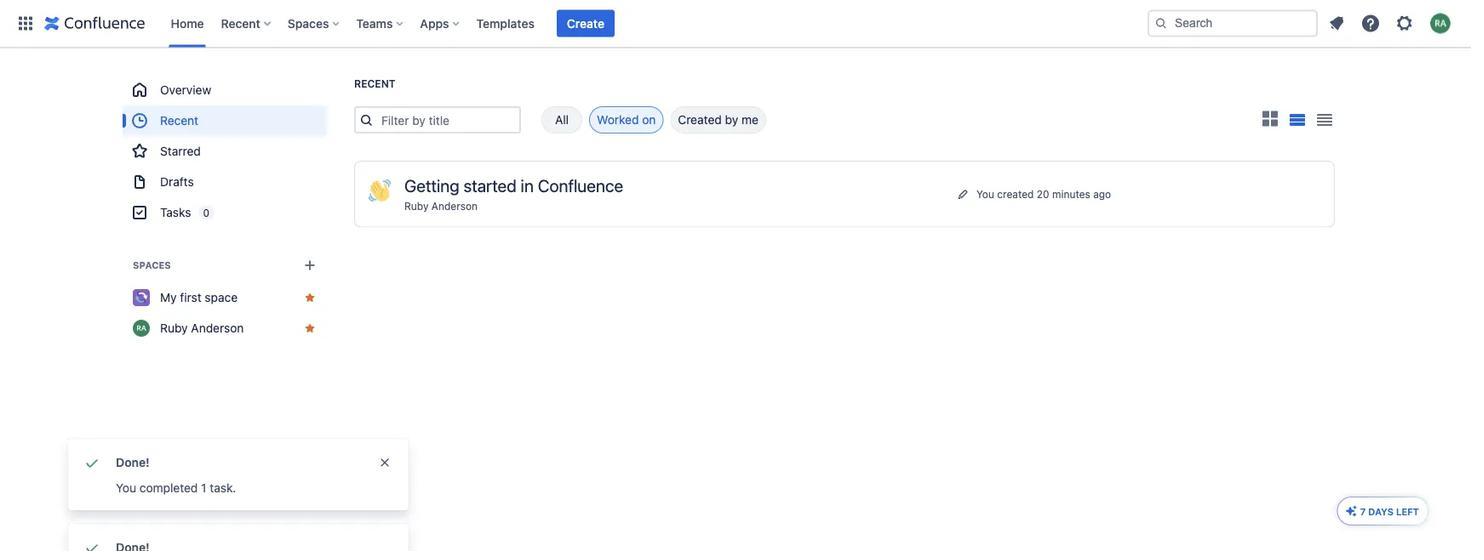 Task type: locate. For each thing, give the bounding box(es) containing it.
anderson down getting
[[432, 201, 478, 212]]

0 vertical spatial spaces
[[288, 16, 329, 30]]

all button
[[542, 106, 582, 134]]

notification icon image
[[1327, 13, 1347, 34]]

create a space image
[[300, 255, 320, 276]]

apps button
[[415, 10, 466, 37]]

banner
[[0, 0, 1471, 48]]

confluence
[[538, 175, 623, 195]]

spaces right recent dropdown button
[[288, 16, 329, 30]]

teams
[[356, 16, 393, 30]]

cards image
[[1260, 109, 1281, 129]]

ruby inside the getting started in confluence ruby anderson
[[404, 201, 429, 212]]

you left "created"
[[977, 188, 995, 200]]

spaces inside popup button
[[288, 16, 329, 30]]

0 horizontal spatial recent
[[160, 114, 199, 128]]

0 horizontal spatial you
[[116, 482, 136, 496]]

ruby
[[404, 201, 429, 212], [160, 321, 188, 336]]

my first space
[[160, 291, 238, 305]]

Filter by title field
[[376, 108, 519, 132]]

recent button
[[216, 10, 277, 37]]

0 vertical spatial recent
[[221, 16, 260, 30]]

teams button
[[351, 10, 410, 37]]

0 vertical spatial anderson
[[432, 201, 478, 212]]

1 horizontal spatial recent
[[221, 16, 260, 30]]

home link
[[166, 10, 209, 37]]

confluence image
[[44, 13, 145, 34], [44, 13, 145, 34]]

you
[[977, 188, 995, 200], [116, 482, 136, 496]]

unstar this space image
[[303, 291, 317, 305]]

task.
[[210, 482, 236, 496]]

1 horizontal spatial anderson
[[432, 201, 478, 212]]

recent up starred
[[160, 114, 199, 128]]

space
[[205, 291, 238, 305]]

1 horizontal spatial ruby
[[404, 201, 429, 212]]

2 horizontal spatial recent
[[354, 78, 396, 90]]

success image
[[82, 453, 102, 473]]

ruby anderson link
[[404, 201, 478, 212], [123, 313, 327, 344]]

1 vertical spatial recent
[[354, 78, 396, 90]]

you for you completed 1 task.
[[116, 482, 136, 496]]

1 horizontal spatial spaces
[[288, 16, 329, 30]]

recent down teams
[[354, 78, 396, 90]]

created
[[997, 188, 1034, 200]]

getting
[[404, 175, 460, 195]]

created
[[678, 113, 722, 127]]

1 vertical spatial anderson
[[191, 321, 244, 336]]

me
[[742, 113, 759, 127]]

0 horizontal spatial spaces
[[133, 260, 171, 271]]

ruby anderson link down getting
[[404, 201, 478, 212]]

recent
[[221, 16, 260, 30], [354, 78, 396, 90], [160, 114, 199, 128]]

1 vertical spatial you
[[116, 482, 136, 496]]

premium icon image
[[1345, 505, 1359, 519]]

overview
[[160, 83, 211, 97]]

by
[[725, 113, 738, 127]]

1 vertical spatial spaces
[[133, 260, 171, 271]]

1 vertical spatial ruby anderson link
[[123, 313, 327, 344]]

0 vertical spatial ruby anderson link
[[404, 201, 478, 212]]

spaces up my at the left bottom of the page
[[133, 260, 171, 271]]

minutes
[[1053, 188, 1091, 200]]

ruby anderson link down space
[[123, 313, 327, 344]]

:wave: image
[[369, 180, 391, 202]]

anderson down space
[[191, 321, 244, 336]]

tab list
[[521, 106, 766, 134]]

my first space link
[[123, 283, 327, 313]]

recent right home at the top left of page
[[221, 16, 260, 30]]

1 vertical spatial ruby
[[160, 321, 188, 336]]

0 vertical spatial you
[[977, 188, 995, 200]]

home
[[171, 16, 204, 30]]

templates
[[476, 16, 535, 30]]

you created 20 minutes ago
[[977, 188, 1111, 200]]

your profile and preferences image
[[1431, 13, 1451, 34]]

0 horizontal spatial ruby
[[160, 321, 188, 336]]

ruby down getting
[[404, 201, 429, 212]]

2 vertical spatial recent
[[160, 114, 199, 128]]

on
[[642, 113, 656, 127]]

anderson
[[432, 201, 478, 212], [191, 321, 244, 336]]

spaces
[[288, 16, 329, 30], [133, 260, 171, 271]]

you down the done!
[[116, 482, 136, 496]]

group containing overview
[[123, 75, 327, 228]]

0 vertical spatial ruby
[[404, 201, 429, 212]]

drafts link
[[123, 167, 327, 198]]

worked on button
[[589, 106, 664, 134]]

worked on
[[597, 113, 656, 127]]

ruby down my at the left bottom of the page
[[160, 321, 188, 336]]

group
[[123, 75, 327, 228]]

1 horizontal spatial you
[[977, 188, 995, 200]]



Task type: vqa. For each thing, say whether or not it's contained in the screenshot.
Home
yes



Task type: describe. For each thing, give the bounding box(es) containing it.
settings icon image
[[1395, 13, 1415, 34]]

tasks
[[160, 206, 191, 220]]

in
[[521, 175, 534, 195]]

0 horizontal spatial ruby anderson link
[[123, 313, 327, 344]]

create
[[567, 16, 605, 30]]

dismiss image
[[378, 456, 392, 470]]

started
[[464, 175, 517, 195]]

starred
[[160, 144, 201, 158]]

you completed 1 task.
[[116, 482, 236, 496]]

help icon image
[[1361, 13, 1381, 34]]

7
[[1361, 507, 1366, 518]]

20
[[1037, 188, 1050, 200]]

my
[[160, 291, 177, 305]]

created by me
[[678, 113, 759, 127]]

you for you created 20 minutes ago
[[977, 188, 995, 200]]

1
[[201, 482, 207, 496]]

0
[[203, 207, 209, 219]]

completed
[[139, 482, 198, 496]]

anderson inside the getting started in confluence ruby anderson
[[432, 201, 478, 212]]

overview link
[[123, 75, 327, 106]]

success image
[[82, 538, 102, 552]]

ago
[[1094, 188, 1111, 200]]

spaces button
[[283, 10, 346, 37]]

7 days left button
[[1338, 498, 1428, 525]]

recent inside dropdown button
[[221, 16, 260, 30]]

unstar this space image
[[303, 322, 317, 336]]

tab list containing all
[[521, 106, 766, 134]]

list image
[[1290, 114, 1306, 126]]

banner containing home
[[0, 0, 1471, 48]]

starred link
[[123, 136, 327, 167]]

done!
[[116, 456, 150, 470]]

recent link
[[123, 106, 327, 136]]

apps
[[420, 16, 449, 30]]

first
[[180, 291, 202, 305]]

getting started in confluence ruby anderson
[[404, 175, 623, 212]]

ruby anderson
[[160, 321, 244, 336]]

1 horizontal spatial ruby anderson link
[[404, 201, 478, 212]]

left
[[1397, 507, 1420, 518]]

7 days left
[[1361, 507, 1420, 518]]

search image
[[1155, 17, 1168, 30]]

0 horizontal spatial anderson
[[191, 321, 244, 336]]

all
[[555, 113, 569, 127]]

created by me button
[[670, 106, 766, 134]]

create link
[[557, 10, 615, 37]]

recent inside group
[[160, 114, 199, 128]]

appswitcher icon image
[[15, 13, 36, 34]]

days
[[1369, 507, 1394, 518]]

compact list image
[[1315, 110, 1335, 130]]

global element
[[10, 0, 1144, 47]]

Search field
[[1148, 10, 1318, 37]]

:wave: image
[[369, 180, 391, 202]]

drafts
[[160, 175, 194, 189]]

templates link
[[471, 10, 540, 37]]

worked
[[597, 113, 639, 127]]



